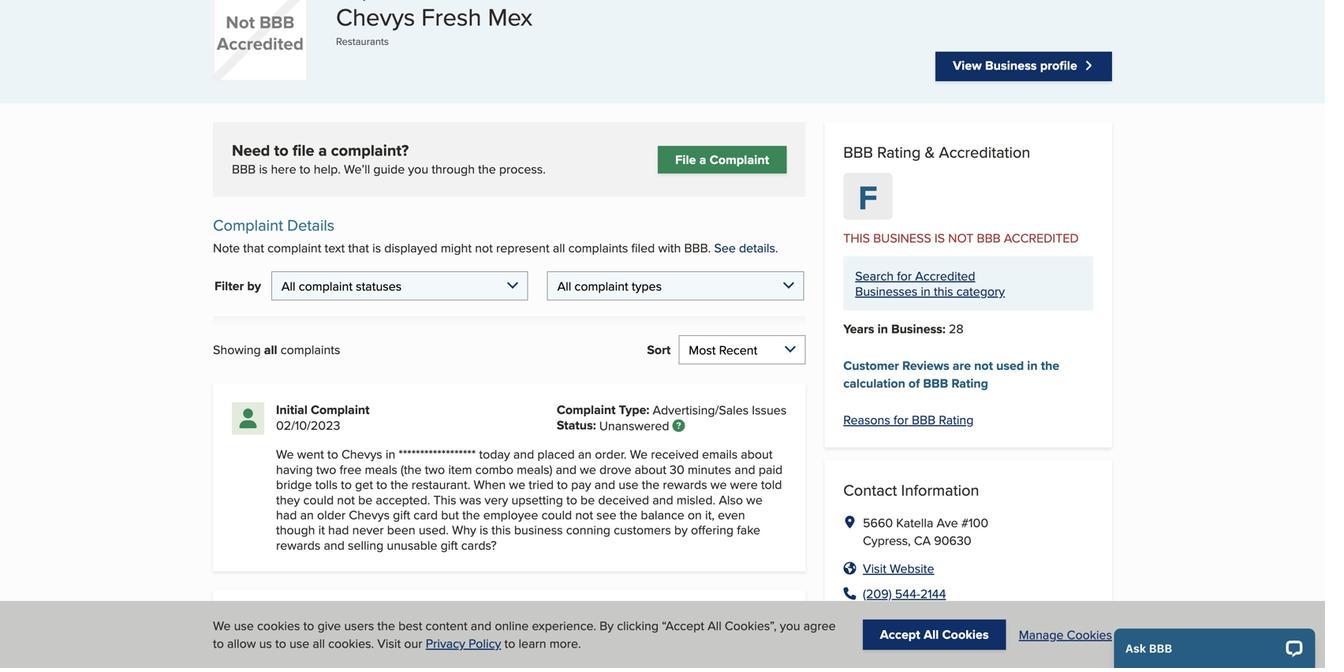 Task type: describe. For each thing, give the bounding box(es) containing it.
******************
[[399, 445, 476, 463]]

went
[[297, 445, 324, 463]]

it
[[318, 521, 325, 539]]

customers
[[614, 521, 671, 539]]

free
[[340, 460, 362, 478]]

1 horizontal spatial visit
[[863, 559, 887, 577]]

tolls
[[315, 475, 338, 493]]

(the
[[401, 460, 422, 478]]

,
[[908, 531, 911, 549]]

on
[[688, 506, 702, 524]]

contact
[[843, 479, 897, 501]]

the right see
[[620, 506, 638, 524]]

though
[[276, 521, 315, 539]]

when
[[474, 475, 506, 493]]

not inside customer reviews are not used in the calculation of bbb rating
[[974, 356, 993, 375]]

details
[[287, 214, 335, 236]]

all inside 'button'
[[924, 625, 939, 644]]

the right get
[[391, 475, 408, 493]]

initial complaint 02/10/2023
[[276, 400, 370, 434]]

and left misled.
[[653, 490, 673, 509]]

0 vertical spatial gift
[[393, 506, 410, 524]]

reasons for bbb rating
[[843, 411, 974, 429]]

90630
[[934, 531, 972, 549]]

the inside customer reviews are not used in the calculation of bbb rating
[[1041, 356, 1060, 375]]

bbb rating & accreditation
[[843, 141, 1031, 163]]

offering
[[691, 521, 734, 539]]

profile
[[1040, 56, 1078, 74]]

filter by
[[215, 276, 261, 295]]

ave
[[937, 514, 958, 532]]

to left get
[[341, 475, 352, 493]]

was
[[460, 490, 481, 509]]

to right us on the bottom left
[[275, 634, 286, 652]]

and inside "we use cookies to give users the best content and online experience. by clicking "accept all cookies", you agree to allow us to use all cookies. visit our"
[[471, 617, 492, 635]]

this inside search for accredited businesses in this category
[[934, 282, 953, 300]]

displayed
[[384, 239, 438, 257]]

users
[[344, 617, 374, 635]]

with inside complaint type: problems with product/service
[[673, 608, 696, 626]]

represent
[[496, 239, 550, 257]]

never
[[352, 521, 384, 539]]

information
[[901, 479, 979, 501]]

1 vertical spatial an
[[300, 506, 314, 524]]

complaint inside initial complaint 11/21/2022
[[311, 607, 370, 626]]

cypress
[[863, 531, 908, 549]]

years
[[843, 319, 874, 338]]

complaint right file
[[710, 150, 769, 169]]

bbb inside f this business is not bbb accredited
[[977, 229, 1001, 247]]

paid
[[759, 460, 783, 478]]

(209)
[[863, 584, 892, 603]]

0 horizontal spatial had
[[276, 506, 297, 524]]

file a complaint link
[[658, 146, 787, 174]]

fake
[[737, 521, 760, 539]]

customer
[[843, 356, 899, 375]]

not left get
[[337, 490, 355, 509]]

cookies.
[[328, 634, 374, 652]]

bbb inside customer reviews are not used in the calculation of bbb rating
[[923, 374, 948, 392]]

by
[[600, 617, 614, 635]]

our
[[404, 634, 422, 652]]

need to file a complaint? bbb is here to help. we'll guide you through the process.
[[232, 139, 546, 178]]

guide
[[373, 160, 405, 178]]

of
[[909, 374, 920, 392]]

see
[[714, 239, 736, 257]]

1 horizontal spatial could
[[542, 506, 572, 524]]

unanswered for initial complaint 11/21/2022
[[564, 623, 634, 642]]

1 horizontal spatial an
[[578, 445, 592, 463]]

0 horizontal spatial all
[[264, 340, 277, 359]]

they
[[276, 490, 300, 509]]

we left drove
[[580, 460, 596, 478]]

this inside f this business is not bbb accredited
[[843, 229, 870, 247]]

and right 'pay'
[[595, 475, 615, 493]]

item
[[448, 460, 472, 478]]

complaint type: advertising/sales issues
[[557, 400, 787, 419]]

learn
[[519, 634, 546, 652]]

1 horizontal spatial use
[[289, 634, 309, 652]]

we use cookies to give users the best content and online experience. by clicking "accept all cookies", you agree to allow us to use all cookies. visit our
[[213, 617, 836, 652]]

not left see
[[575, 506, 593, 524]]

issues
[[752, 401, 787, 419]]

unusable
[[387, 536, 437, 554]]

11/21/2022
[[276, 623, 334, 641]]

f
[[858, 173, 878, 223]]

0 horizontal spatial could
[[303, 490, 334, 509]]

in right years
[[878, 319, 888, 338]]

a inside need to file a complaint? bbb is here to help. we'll guide you through the process.
[[318, 139, 327, 162]]

years in business : 28
[[843, 319, 964, 338]]

visit inside "we use cookies to give users the best content and online experience. by clicking "accept all cookies", you agree to allow us to use all cookies. visit our"
[[377, 634, 401, 652]]

why
[[452, 521, 476, 539]]

in inside customer reviews are not used in the calculation of bbb rating
[[1027, 356, 1038, 375]]

reasons
[[843, 411, 890, 429]]

to right went
[[327, 445, 338, 463]]

28
[[949, 319, 964, 338]]

not inside f this business is not bbb accredited
[[948, 229, 974, 247]]

0 vertical spatial chevys
[[342, 445, 382, 463]]

:
[[943, 319, 946, 338]]

might
[[441, 239, 472, 257]]

and right tried
[[556, 460, 577, 478]]

need
[[232, 139, 270, 162]]

file
[[293, 139, 314, 162]]

(209) 544-2144
[[863, 584, 946, 603]]

not inside complaint details note that complaint text that is displayed might not represent all complaints filed with bbb. see details.
[[475, 239, 493, 257]]

2 horizontal spatial we
[[630, 445, 648, 463]]

more.
[[550, 634, 581, 652]]

for for search
[[897, 267, 912, 285]]

katella
[[896, 514, 934, 532]]

privacy
[[426, 634, 465, 652]]

emails
[[702, 445, 738, 463]]

all inside complaint details note that complaint text that is displayed might not represent all complaints filed with bbb. see details.
[[553, 239, 565, 257]]

2144
[[920, 584, 946, 603]]

advertising/sales
[[653, 401, 749, 419]]

very
[[485, 490, 508, 509]]

we left tried
[[509, 475, 525, 493]]

give
[[318, 617, 341, 635]]

the inside need to file a complaint? bbb is here to help. we'll guide you through the process.
[[478, 160, 496, 178]]

is inside we went to chevys in ****************** today and placed an order. we received emails about having two free meals (the two item combo meals) and we drove about 30 minutes and paid bridge tolls to get to the restaurant. when we tried to pay and use the rewards we were told they could not be accepted. this was very upsetting to be deceived and misled. also we had an older chevys gift card but the employee could not see the balance on it, even though it had never been used.  why is this business conning customers by offering fake rewards and selling unusable gift cards?
[[480, 521, 488, 539]]

complaint up order.
[[557, 400, 616, 419]]

0 vertical spatial by
[[247, 276, 261, 295]]

with inside complaint details note that complaint text that is displayed might not represent all complaints filed with bbb. see details.
[[658, 239, 681, 257]]

complaints inside showing all complaints
[[281, 340, 340, 359]]

sort
[[647, 340, 671, 359]]

is inside f this business is not bbb accredited
[[935, 229, 945, 247]]

product/service
[[699, 608, 787, 626]]

(209) 544-2144 link
[[863, 584, 946, 603]]

544-
[[895, 584, 920, 603]]

1 horizontal spatial about
[[741, 445, 773, 463]]

drove
[[600, 460, 631, 478]]

cookies inside 'button'
[[942, 625, 989, 644]]

details.
[[739, 239, 778, 257]]

best
[[398, 617, 422, 635]]

you inside "we use cookies to give users the best content and online experience. by clicking "accept all cookies", you agree to allow us to use all cookies. visit our"
[[780, 617, 800, 635]]

f link
[[843, 173, 893, 223]]

complaint
[[267, 239, 321, 257]]

for for reasons
[[894, 411, 909, 429]]

2 be from the left
[[581, 490, 595, 509]]

category
[[957, 282, 1005, 300]]

to right here
[[300, 160, 310, 178]]

to right get
[[376, 475, 387, 493]]

accreditation
[[939, 141, 1031, 163]]

complaint inside initial complaint 02/10/2023
[[311, 400, 370, 419]]

it,
[[705, 506, 715, 524]]

reasons for bbb rating link
[[843, 411, 974, 429]]

all inside "we use cookies to give users the best content and online experience. by clicking "accept all cookies", you agree to allow us to use all cookies. visit our"
[[313, 634, 325, 652]]

2 that from the left
[[348, 239, 369, 257]]

2 cookies from the left
[[1067, 625, 1112, 644]]

0 vertical spatial rewards
[[663, 475, 707, 493]]

0 horizontal spatial use
[[234, 617, 254, 635]]

initial complaint link for initial complaint 02/10/2023
[[276, 400, 370, 419]]



Task type: locate. For each thing, give the bounding box(es) containing it.
restaurant.
[[412, 475, 470, 493]]

initial for initial complaint 11/21/2022
[[276, 607, 308, 626]]

1 horizontal spatial complaints
[[568, 239, 628, 257]]

is right why
[[480, 521, 488, 539]]

we'll
[[344, 160, 370, 178]]

unanswered
[[599, 416, 669, 435], [564, 623, 634, 642]]

this left was
[[434, 490, 456, 509]]

today
[[479, 445, 510, 463]]

contact information
[[843, 479, 979, 501]]

2 initial from the top
[[276, 607, 308, 626]]

1 horizontal spatial type:
[[619, 400, 650, 419]]

that right the text
[[348, 239, 369, 257]]

older
[[317, 506, 346, 524]]

about up "were" at bottom
[[741, 445, 773, 463]]

0 horizontal spatial complaints
[[281, 340, 340, 359]]

1 vertical spatial rating
[[952, 374, 988, 392]]

to right tried
[[566, 490, 577, 509]]

2 horizontal spatial all
[[553, 239, 565, 257]]

not up search for accredited businesses in this category
[[948, 229, 974, 247]]

1 vertical spatial by
[[674, 521, 688, 539]]

with right "problems"
[[673, 608, 696, 626]]

0 horizontal spatial this
[[492, 521, 511, 539]]

0 horizontal spatial gift
[[393, 506, 410, 524]]

0 vertical spatial business
[[985, 56, 1037, 74]]

type: for initial complaint 11/21/2022
[[584, 607, 615, 626]]

is left here
[[259, 160, 268, 178]]

0 vertical spatial complaints
[[568, 239, 628, 257]]

to left allow
[[213, 634, 224, 652]]

here
[[271, 160, 296, 178]]

for
[[897, 267, 912, 285], [894, 411, 909, 429]]

rewards up on
[[663, 475, 707, 493]]

rating inside customer reviews are not used in the calculation of bbb rating
[[952, 374, 988, 392]]

cookies
[[942, 625, 989, 644], [1067, 625, 1112, 644]]

status: for initial complaint 11/21/2022
[[522, 623, 561, 641]]

0 vertical spatial initial complaint link
[[276, 400, 370, 419]]

cookies",
[[725, 617, 777, 635]]

0 horizontal spatial rewards
[[276, 536, 321, 554]]

0 vertical spatial you
[[408, 160, 428, 178]]

used
[[996, 356, 1024, 375]]

accredited inside f this business is not bbb accredited
[[1004, 229, 1079, 247]]

0 horizontal spatial cookies
[[942, 625, 989, 644]]

initial complaint link up went
[[276, 400, 370, 419]]

1 horizontal spatial gift
[[441, 536, 458, 554]]

been
[[387, 521, 415, 539]]

get
[[355, 475, 373, 493]]

1 initial complaint link from the top
[[276, 400, 370, 419]]

in
[[921, 282, 931, 300], [878, 319, 888, 338], [1027, 356, 1038, 375], [386, 445, 395, 463]]

misled.
[[677, 490, 716, 509]]

even
[[718, 506, 745, 524]]

experience.
[[532, 617, 596, 635]]

1 horizontal spatial this
[[843, 229, 870, 247]]

1 horizontal spatial had
[[328, 521, 349, 539]]

1 vertical spatial you
[[780, 617, 800, 635]]

1 vertical spatial visit
[[377, 634, 401, 652]]

1 horizontal spatial two
[[425, 460, 445, 478]]

rating left &
[[877, 141, 921, 163]]

use inside we went to chevys in ****************** today and placed an order. we received emails about having two free meals (the two item combo meals) and we drove about 30 minutes and paid bridge tolls to get to the restaurant. when we tried to pay and use the rewards we were told they could not be accepted. this was very upsetting to be deceived and misled. also we had an older chevys gift card but the employee could not see the balance on it, even though it had never been used.  why is this business conning customers by offering fake rewards and selling unusable gift cards?
[[619, 475, 639, 493]]

unanswered for initial complaint 02/10/2023
[[599, 416, 669, 435]]

initial for initial complaint 02/10/2023
[[276, 400, 308, 419]]

1 vertical spatial type:
[[584, 607, 615, 626]]

order.
[[595, 445, 627, 463]]

to left 'pay'
[[557, 475, 568, 493]]

1 that from the left
[[243, 239, 264, 257]]

we for having
[[276, 445, 294, 463]]

minutes
[[688, 460, 731, 478]]

that right note
[[243, 239, 264, 257]]

by left offering
[[674, 521, 688, 539]]

0 horizontal spatial we
[[213, 617, 231, 635]]

complaints inside complaint details note that complaint text that is displayed might not represent all complaints filed with bbb. see details.
[[568, 239, 628, 257]]

0 vertical spatial visit
[[863, 559, 887, 577]]

0 vertical spatial for
[[897, 267, 912, 285]]

use right us on the bottom left
[[289, 634, 309, 652]]

0 horizontal spatial all
[[708, 617, 722, 635]]

1 vertical spatial unanswered
[[564, 623, 634, 642]]

and down older
[[324, 536, 345, 554]]

0 horizontal spatial business
[[514, 521, 563, 539]]

not right are
[[974, 356, 993, 375]]

by inside we went to chevys in ****************** today and placed an order. we received emails about having two free meals (the two item combo meals) and we drove about 30 minutes and paid bridge tolls to get to the restaurant. when we tried to pay and use the rewards we were told they could not be accepted. this was very upsetting to be deceived and misled. also we had an older chevys gift card but the employee could not see the balance on it, even though it had never been used.  why is this business conning customers by offering fake rewards and selling unusable gift cards?
[[674, 521, 688, 539]]

accredited
[[1004, 229, 1079, 247], [915, 267, 975, 285]]

complaints
[[568, 239, 628, 257], [281, 340, 340, 359]]

you left agree
[[780, 617, 800, 635]]

selling
[[348, 536, 384, 554]]

0 horizontal spatial an
[[300, 506, 314, 524]]

we inside "we use cookies to give users the best content and online experience. by clicking "accept all cookies", you agree to allow us to use all cookies. visit our"
[[213, 617, 231, 635]]

is up search for accredited businesses in this category
[[935, 229, 945, 247]]

1 vertical spatial initial complaint link
[[276, 607, 370, 626]]

1 vertical spatial with
[[673, 608, 696, 626]]

is inside complaint details note that complaint text that is displayed might not represent all complaints filed with bbb. see details.
[[372, 239, 381, 257]]

could up the it
[[303, 490, 334, 509]]

1 vertical spatial status:
[[522, 623, 561, 641]]

privacy policy link
[[426, 634, 501, 652]]

complaint up went
[[311, 400, 370, 419]]

gift left card
[[393, 506, 410, 524]]

bbb
[[843, 141, 873, 163], [232, 160, 256, 178], [977, 229, 1001, 247], [923, 374, 948, 392], [912, 411, 936, 429]]

1 horizontal spatial all
[[924, 625, 939, 644]]

in inside we went to chevys in ****************** today and placed an order. we received emails about having two free meals (the two item combo meals) and we drove about 30 minutes and paid bridge tolls to get to the restaurant. when we tried to pay and use the rewards we were told they could not be accepted. this was very upsetting to be deceived and misled. also we had an older chevys gift card but the employee could not see the balance on it, even though it had never been used.  why is this business conning customers by offering fake rewards and selling unusable gift cards?
[[386, 445, 395, 463]]

with
[[658, 239, 681, 257], [673, 608, 696, 626]]

type: up order.
[[619, 400, 650, 419]]

and left online
[[471, 617, 492, 635]]

status: for initial complaint 02/10/2023
[[557, 416, 596, 434]]

and left 'paid'
[[735, 460, 755, 478]]

content
[[426, 617, 468, 635]]

be left see
[[581, 490, 595, 509]]

2 initial complaint link from the top
[[276, 607, 370, 626]]

f this business is not bbb accredited
[[843, 173, 1079, 247]]

complaint up note
[[213, 214, 283, 236]]

chevys
[[342, 445, 382, 463], [349, 506, 390, 524]]

complaint inside complaint details note that complaint text that is displayed might not represent all complaints filed with bbb. see details.
[[213, 214, 283, 236]]

rating down customer reviews are not used in the calculation of bbb rating
[[939, 411, 974, 429]]

online
[[495, 617, 529, 635]]

an
[[578, 445, 592, 463], [300, 506, 314, 524]]

use left us on the bottom left
[[234, 617, 254, 635]]

30
[[670, 460, 685, 478]]

1 vertical spatial for
[[894, 411, 909, 429]]

initial inside initial complaint 02/10/2023
[[276, 400, 308, 419]]

we right also
[[746, 490, 763, 509]]

business inside we went to chevys in ****************** today and placed an order. we received emails about having two free meals (the two item combo meals) and we drove about 30 minutes and paid bridge tolls to get to the restaurant. when we tried to pay and use the rewards we were told they could not be accepted. this was very upsetting to be deceived and misled. also we had an older chevys gift card but the employee could not see the balance on it, even though it had never been used.  why is this business conning customers by offering fake rewards and selling unusable gift cards?
[[514, 521, 563, 539]]

we
[[276, 445, 294, 463], [630, 445, 648, 463], [213, 617, 231, 635]]

in right businesses
[[921, 282, 931, 300]]

two
[[316, 460, 336, 478], [425, 460, 445, 478]]

search
[[855, 267, 894, 285]]

1 horizontal spatial all
[[313, 634, 325, 652]]

see
[[596, 506, 617, 524]]

us
[[259, 634, 272, 652]]

we
[[580, 460, 596, 478], [509, 475, 525, 493], [711, 475, 727, 493], [746, 490, 763, 509]]

bbb left here
[[232, 160, 256, 178]]

we right order.
[[630, 445, 648, 463]]

complaints left "filed"
[[568, 239, 628, 257]]

you inside need to file a complaint? bbb is here to help. we'll guide you through the process.
[[408, 160, 428, 178]]

deceived
[[598, 490, 649, 509]]

upsetting
[[512, 490, 563, 509]]

0 horizontal spatial by
[[247, 276, 261, 295]]

1 vertical spatial complaints
[[281, 340, 340, 359]]

all right 'represent'
[[553, 239, 565, 257]]

could
[[303, 490, 334, 509], [542, 506, 572, 524]]

2 vertical spatial rating
[[939, 411, 974, 429]]

accredited inside search for accredited businesses in this category
[[915, 267, 975, 285]]

process.
[[499, 160, 546, 178]]

problems
[[618, 608, 670, 626]]

business inside f this business is not bbb accredited
[[873, 229, 931, 247]]

we left "were" at bottom
[[711, 475, 727, 493]]

1 vertical spatial accredited
[[915, 267, 975, 285]]

this down f
[[843, 229, 870, 247]]

this down very at left
[[492, 521, 511, 539]]

reviews
[[902, 356, 950, 375]]

all
[[553, 239, 565, 257], [264, 340, 277, 359], [313, 634, 325, 652]]

by right filter at the top
[[247, 276, 261, 295]]

1 vertical spatial business
[[514, 521, 563, 539]]

0 vertical spatial status:
[[557, 416, 596, 434]]

1 vertical spatial business
[[891, 319, 943, 338]]

be up never
[[358, 490, 373, 509]]

two right (the at left
[[425, 460, 445, 478]]

0 vertical spatial business
[[873, 229, 931, 247]]

but
[[441, 506, 459, 524]]

showing all complaints
[[213, 340, 340, 359]]

told
[[761, 475, 782, 493]]

complaint up more.
[[522, 607, 581, 626]]

0 horizontal spatial visit
[[377, 634, 401, 652]]

1 two from the left
[[316, 460, 336, 478]]

1 horizontal spatial this
[[934, 282, 953, 300]]

0 horizontal spatial a
[[318, 139, 327, 162]]

to left file
[[274, 139, 289, 162]]

an left the it
[[300, 506, 314, 524]]

had down bridge
[[276, 506, 297, 524]]

complaint
[[710, 150, 769, 169], [213, 214, 283, 236], [311, 400, 370, 419], [557, 400, 616, 419], [311, 607, 370, 626], [522, 607, 581, 626]]

complaint type: problems with product/service
[[522, 607, 787, 626]]

0 horizontal spatial that
[[243, 239, 264, 257]]

business down upsetting
[[514, 521, 563, 539]]

chevys up selling
[[349, 506, 390, 524]]

we went to chevys in ****************** today and placed an order. we received emails about having two free meals (the two item combo meals) and we drove about 30 minutes and paid bridge tolls to get to the restaurant. when we tried to pay and use the rewards we were told they could not be accepted. this was very upsetting to be deceived and misled. also we had an older chevys gift card but the employee could not see the balance on it, even though it had never been used.  why is this business conning customers by offering fake rewards and selling unusable gift cards?
[[276, 445, 783, 554]]

with right "filed"
[[658, 239, 681, 257]]

tried
[[529, 475, 554, 493]]

1 horizontal spatial be
[[581, 490, 595, 509]]

0 vertical spatial all
[[553, 239, 565, 257]]

0 horizontal spatial you
[[408, 160, 428, 178]]

1 horizontal spatial accredited
[[1004, 229, 1079, 247]]

filter
[[215, 276, 244, 295]]

this inside we went to chevys in ****************** today and placed an order. we received emails about having two free meals (the two item combo meals) and we drove about 30 minutes and paid bridge tolls to get to the restaurant. when we tried to pay and use the rewards we were told they could not be accepted. this was very upsetting to be deceived and misled. also we had an older chevys gift card but the employee could not see the balance on it, even though it had never been used.  why is this business conning customers by offering fake rewards and selling unusable gift cards?
[[434, 490, 456, 509]]

bbb down of
[[912, 411, 936, 429]]

initial complaint link up the cookies.
[[276, 607, 370, 626]]

1 vertical spatial initial
[[276, 607, 308, 626]]

type: for initial complaint 02/10/2023
[[619, 400, 650, 419]]

1 horizontal spatial rewards
[[663, 475, 707, 493]]

for inside search for accredited businesses in this category
[[897, 267, 912, 285]]

not right might
[[475, 239, 493, 257]]

1 cookies from the left
[[942, 625, 989, 644]]

about left 30
[[635, 460, 667, 478]]

1 horizontal spatial we
[[276, 445, 294, 463]]

business right view
[[985, 56, 1037, 74]]

gift
[[393, 506, 410, 524], [441, 536, 458, 554]]

0 vertical spatial this
[[843, 229, 870, 247]]

visit website link
[[863, 559, 934, 577]]

this inside we went to chevys in ****************** today and placed an order. we received emails about having two free meals (the two item combo meals) and we drove about 30 minutes and paid bridge tolls to get to the restaurant. when we tried to pay and use the rewards we were told they could not be accepted. this was very upsetting to be deceived and misled. also we had an older chevys gift card but the employee could not see the balance on it, even though it had never been used.  why is this business conning customers by offering fake rewards and selling unusable gift cards?
[[492, 521, 511, 539]]

2 vertical spatial all
[[313, 634, 325, 652]]

is left displayed at the left
[[372, 239, 381, 257]]

0 horizontal spatial this
[[434, 490, 456, 509]]

1 horizontal spatial business
[[985, 56, 1037, 74]]

not bbb accredited image
[[213, 0, 308, 81]]

gift left cards?
[[441, 536, 458, 554]]

0 vertical spatial this
[[934, 282, 953, 300]]

1 initial from the top
[[276, 400, 308, 419]]

to
[[274, 139, 289, 162], [300, 160, 310, 178], [327, 445, 338, 463], [341, 475, 352, 493], [376, 475, 387, 493], [557, 475, 568, 493], [566, 490, 577, 509], [303, 617, 314, 635], [213, 634, 224, 652], [275, 634, 286, 652], [504, 634, 515, 652]]

visit left our
[[377, 634, 401, 652]]

all inside "we use cookies to give users the best content and online experience. by clicking "accept all cookies", you agree to allow us to use all cookies. visit our"
[[708, 617, 722, 635]]

1 vertical spatial this
[[492, 521, 511, 539]]

meals)
[[517, 460, 553, 478]]

bbb up f link
[[843, 141, 873, 163]]

0 horizontal spatial about
[[635, 460, 667, 478]]

to left give
[[303, 617, 314, 635]]

1 vertical spatial this
[[434, 490, 456, 509]]

rewards
[[663, 475, 707, 493], [276, 536, 321, 554]]

clicking
[[617, 617, 659, 635]]

business
[[873, 229, 931, 247], [514, 521, 563, 539]]

we left us on the bottom left
[[213, 617, 231, 635]]

the inside "we use cookies to give users the best content and online experience. by clicking "accept all cookies", you agree to allow us to use all cookies. visit our"
[[377, 617, 395, 635]]

0 horizontal spatial accredited
[[915, 267, 975, 285]]

initial left give
[[276, 607, 308, 626]]

and
[[513, 445, 534, 463], [556, 460, 577, 478], [735, 460, 755, 478], [595, 475, 615, 493], [653, 490, 673, 509], [324, 536, 345, 554], [471, 617, 492, 635]]

employee
[[483, 506, 538, 524]]

for right reasons
[[894, 411, 909, 429]]

is inside need to file a complaint? bbb is here to help. we'll guide you through the process.
[[259, 160, 268, 178]]

1 horizontal spatial you
[[780, 617, 800, 635]]

0 vertical spatial an
[[578, 445, 592, 463]]

1 vertical spatial chevys
[[349, 506, 390, 524]]

visit up '(209)'
[[863, 559, 887, 577]]

this business is not bbb accredited link
[[843, 229, 1093, 247]]

we for all
[[213, 617, 231, 635]]

conning
[[566, 521, 611, 539]]

the right used
[[1041, 356, 1060, 375]]

the left best
[[377, 617, 395, 635]]

and right "today"
[[513, 445, 534, 463]]

by
[[247, 276, 261, 295], [674, 521, 688, 539]]

0 vertical spatial accredited
[[1004, 229, 1079, 247]]

for right search
[[897, 267, 912, 285]]

1 horizontal spatial by
[[674, 521, 688, 539]]

complaint up the cookies.
[[311, 607, 370, 626]]

1 vertical spatial gift
[[441, 536, 458, 554]]

the right "but"
[[462, 506, 480, 524]]

1 horizontal spatial a
[[700, 150, 706, 169]]

0 horizontal spatial two
[[316, 460, 336, 478]]

initial complaint link for initial complaint 11/21/2022
[[276, 607, 370, 626]]

bbb up category
[[977, 229, 1001, 247]]

&
[[925, 141, 935, 163]]

rating left used
[[952, 374, 988, 392]]

0 vertical spatial unanswered
[[599, 416, 669, 435]]

2 two from the left
[[425, 460, 445, 478]]

0 horizontal spatial business
[[891, 319, 943, 338]]

0 horizontal spatial type:
[[584, 607, 615, 626]]

in left (the at left
[[386, 445, 395, 463]]

bridge
[[276, 475, 312, 493]]

were
[[730, 475, 758, 493]]

to left learn
[[504, 634, 515, 652]]

1 horizontal spatial that
[[348, 239, 369, 257]]

all right accept
[[924, 625, 939, 644]]

view business profile
[[953, 56, 1078, 74]]

placed
[[538, 445, 575, 463]]

initial inside initial complaint 11/21/2022
[[276, 607, 308, 626]]

bbb inside need to file a complaint? bbb is here to help. we'll guide you through the process.
[[232, 160, 256, 178]]

the right through
[[478, 160, 496, 178]]

0 vertical spatial with
[[658, 239, 681, 257]]

0 horizontal spatial be
[[358, 490, 373, 509]]

0 vertical spatial initial
[[276, 400, 308, 419]]

0 vertical spatial type:
[[619, 400, 650, 419]]

is
[[259, 160, 268, 178], [935, 229, 945, 247], [372, 239, 381, 257], [480, 521, 488, 539]]

all right showing at the bottom of the page
[[264, 340, 277, 359]]

1 be from the left
[[358, 490, 373, 509]]

cookies down 2144
[[942, 625, 989, 644]]

in right used
[[1027, 356, 1038, 375]]

manage cookies button
[[1019, 625, 1112, 644]]

initial up went
[[276, 400, 308, 419]]

type: left 'clicking'
[[584, 607, 615, 626]]

you right guide
[[408, 160, 428, 178]]

1 vertical spatial all
[[264, 340, 277, 359]]

all right "accept
[[708, 617, 722, 635]]

had right the it
[[328, 521, 349, 539]]

0 vertical spatial rating
[[877, 141, 921, 163]]

2 horizontal spatial use
[[619, 475, 639, 493]]

also
[[719, 490, 743, 509]]

ca
[[914, 531, 931, 549]]

an left order.
[[578, 445, 592, 463]]

complaint details note that complaint text that is displayed might not represent all complaints filed with bbb. see details.
[[213, 214, 778, 257]]

bbb right of
[[923, 374, 948, 392]]

1 vertical spatial rewards
[[276, 536, 321, 554]]

this left category
[[934, 282, 953, 300]]

could down tried
[[542, 506, 572, 524]]

the left 30
[[642, 475, 660, 493]]

in inside search for accredited businesses in this category
[[921, 282, 931, 300]]

used.
[[419, 521, 449, 539]]

1 horizontal spatial cookies
[[1067, 625, 1112, 644]]

1 horizontal spatial business
[[873, 229, 931, 247]]



Task type: vqa. For each thing, say whether or not it's contained in the screenshot.
Search for Accredited Businesses in this category
yes



